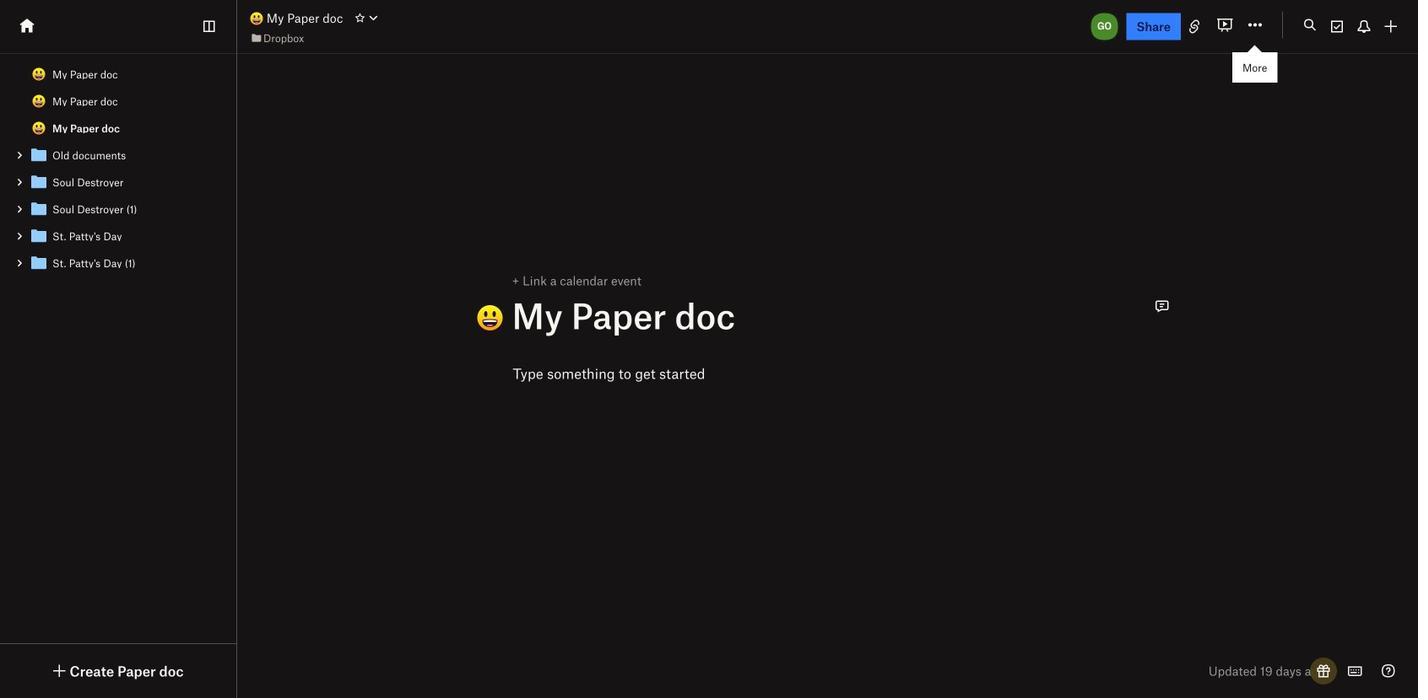 Task type: locate. For each thing, give the bounding box(es) containing it.
4 template content image from the top
[[29, 253, 49, 273]]

1 vertical spatial expand folder image
[[14, 203, 25, 215]]

0 vertical spatial grinning face with big eyes image
[[250, 12, 263, 25]]

grinning face with big eyes image
[[250, 12, 263, 25], [32, 68, 46, 81], [32, 122, 46, 135]]

2 vertical spatial expand folder image
[[14, 230, 25, 242]]

2 template content image from the top
[[29, 172, 49, 192]]

template content image
[[29, 226, 49, 246]]

expand folder image
[[14, 176, 25, 188], [14, 257, 25, 269]]

0 vertical spatial expand folder image
[[14, 149, 25, 161]]

2 expand folder image from the top
[[14, 257, 25, 269]]

2 vertical spatial grinning face with big eyes image
[[32, 122, 46, 135]]

/ contents list
[[0, 61, 236, 277]]

1 vertical spatial expand folder image
[[14, 257, 25, 269]]

1 expand folder image from the top
[[14, 176, 25, 188]]

expand folder image
[[14, 149, 25, 161], [14, 203, 25, 215], [14, 230, 25, 242]]

template content image
[[29, 145, 49, 165], [29, 172, 49, 192], [29, 199, 49, 219], [29, 253, 49, 273]]

heading
[[477, 294, 1142, 337]]

0 vertical spatial expand folder image
[[14, 176, 25, 188]]

1 expand folder image from the top
[[14, 149, 25, 161]]

expand folder image for 1st template content icon from the bottom of the / contents list
[[14, 257, 25, 269]]

expand folder image for 2nd template content icon from the top of the / contents list
[[14, 176, 25, 188]]



Task type: describe. For each thing, give the bounding box(es) containing it.
1 vertical spatial grinning face with big eyes image
[[32, 68, 46, 81]]

grinning face with big eyes image
[[32, 95, 46, 108]]

1 template content image from the top
[[29, 145, 49, 165]]

3 template content image from the top
[[29, 199, 49, 219]]

2 expand folder image from the top
[[14, 203, 25, 215]]

3 expand folder image from the top
[[14, 230, 25, 242]]



Task type: vqa. For each thing, say whether or not it's contained in the screenshot.
3rd grinning face with big eyes image from the top of the / contents list
yes



